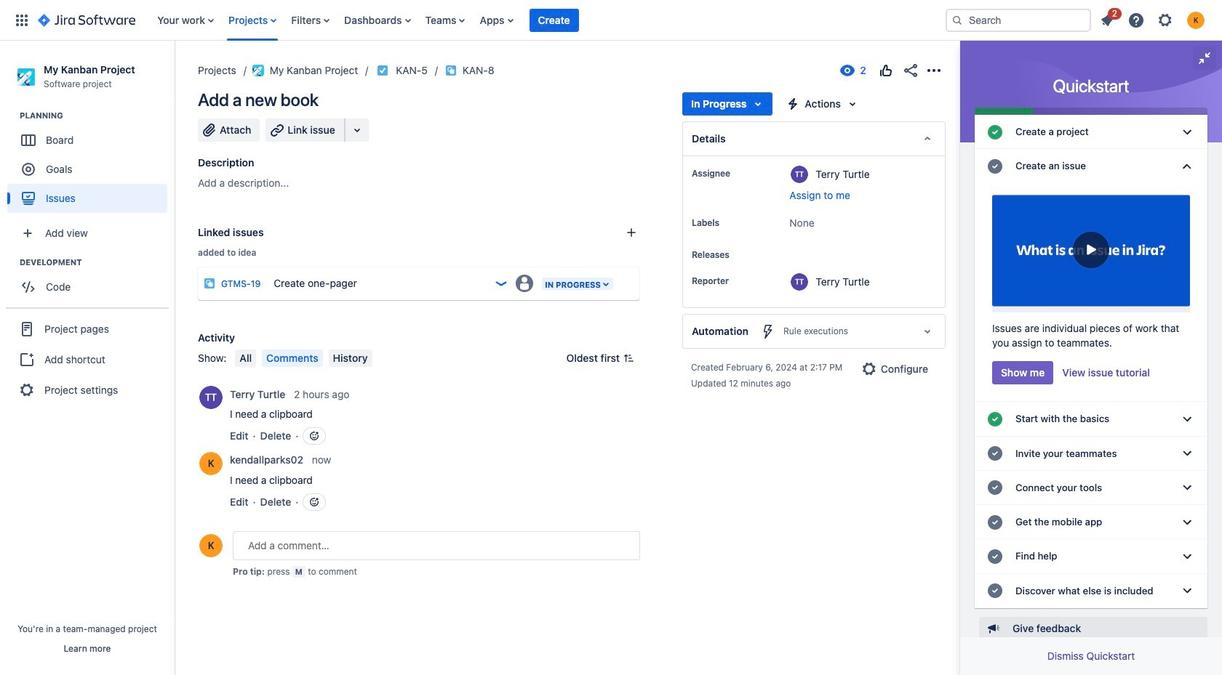 Task type: vqa. For each thing, say whether or not it's contained in the screenshot.
Dismiss Quickstart icon
no



Task type: describe. For each thing, give the bounding box(es) containing it.
minimize image
[[1196, 49, 1214, 67]]

add reaction image
[[309, 431, 320, 442]]

sidebar element
[[0, 41, 175, 676]]

checked image
[[987, 158, 1004, 175]]

chevron image
[[1179, 123, 1196, 141]]

group for "planning" image
[[7, 110, 174, 218]]

more information about terry turtle image
[[791, 166, 809, 183]]

planning image
[[2, 107, 20, 125]]

1 horizontal spatial list item
[[1094, 5, 1122, 32]]

help image
[[1128, 11, 1145, 29]]

0 horizontal spatial more information about terry turtle image
[[199, 386, 223, 410]]

primary element
[[9, 0, 934, 40]]

development image
[[2, 254, 20, 272]]

2 vertical spatial group
[[6, 308, 169, 411]]

settings image
[[1157, 11, 1174, 29]]

Search field
[[946, 8, 1091, 32]]

Add a comment… field
[[233, 532, 640, 561]]

video poster image
[[993, 190, 1190, 313]]

your profile and settings image
[[1188, 11, 1205, 29]]

priority: low image
[[494, 277, 509, 291]]

automation element
[[683, 314, 946, 349]]

my kanban project image
[[252, 65, 264, 76]]



Task type: locate. For each thing, give the bounding box(es) containing it.
list item inside primary element
[[529, 8, 580, 32]]

heading
[[20, 110, 174, 122], [20, 257, 174, 269]]

chevron image
[[1179, 158, 1196, 175]]

more information about kendallparks02 image
[[199, 453, 223, 476]]

issue type: sub-task image
[[204, 278, 215, 290]]

add reaction image
[[309, 497, 320, 509]]

sidebar navigation image
[[159, 58, 191, 87]]

list item
[[1094, 5, 1122, 32], [529, 8, 580, 32]]

notifications image
[[1099, 11, 1116, 29]]

list
[[150, 0, 934, 40], [1094, 5, 1214, 33]]

progress bar
[[975, 108, 1208, 115]]

1 vertical spatial group
[[7, 257, 174, 306]]

heading for group for development icon
[[20, 257, 174, 269]]

1 vertical spatial heading
[[20, 257, 174, 269]]

goal image
[[22, 163, 35, 176]]

0 horizontal spatial list
[[150, 0, 934, 40]]

1 heading from the top
[[20, 110, 174, 122]]

search image
[[952, 14, 963, 26]]

0 vertical spatial heading
[[20, 110, 174, 122]]

0 horizontal spatial list item
[[529, 8, 580, 32]]

jira software image
[[38, 11, 136, 29], [38, 11, 136, 29]]

link web pages and more image
[[348, 122, 366, 139]]

more information about terry turtle image up automation element in the right of the page
[[791, 274, 809, 291]]

checked image
[[987, 123, 1004, 141]]

0 vertical spatial group
[[7, 110, 174, 218]]

group for development icon
[[7, 257, 174, 306]]

0 vertical spatial more information about terry turtle image
[[791, 274, 809, 291]]

list up copy link to issue icon
[[150, 0, 934, 40]]

group
[[7, 110, 174, 218], [7, 257, 174, 306], [6, 308, 169, 411]]

None search field
[[946, 8, 1091, 32]]

2 heading from the top
[[20, 257, 174, 269]]

subtask image
[[445, 65, 457, 76]]

task image
[[377, 65, 389, 76]]

actions image
[[926, 62, 943, 79]]

copy link to issue image
[[492, 64, 503, 76]]

copy link to comment image
[[334, 454, 346, 466]]

play video image
[[1073, 232, 1110, 268]]

1 horizontal spatial more information about terry turtle image
[[791, 274, 809, 291]]

heading for group corresponding to "planning" image
[[20, 110, 174, 122]]

vote options: no one has voted for this issue yet. image
[[878, 62, 895, 79]]

appswitcher icon image
[[13, 11, 31, 29]]

more information about terry turtle image
[[791, 274, 809, 291], [199, 386, 223, 410]]

more information about terry turtle image up 'more information about kendallparks02' icon
[[199, 386, 223, 410]]

menu bar
[[232, 350, 375, 367]]

1 vertical spatial more information about terry turtle image
[[199, 386, 223, 410]]

1 horizontal spatial list
[[1094, 5, 1214, 33]]

link an issue image
[[626, 227, 637, 239]]

list up "minimize" image
[[1094, 5, 1214, 33]]

details element
[[683, 122, 946, 156]]

banner
[[0, 0, 1222, 41]]

reporter pin to top. only you can see pinned fields. image
[[732, 276, 744, 287]]



